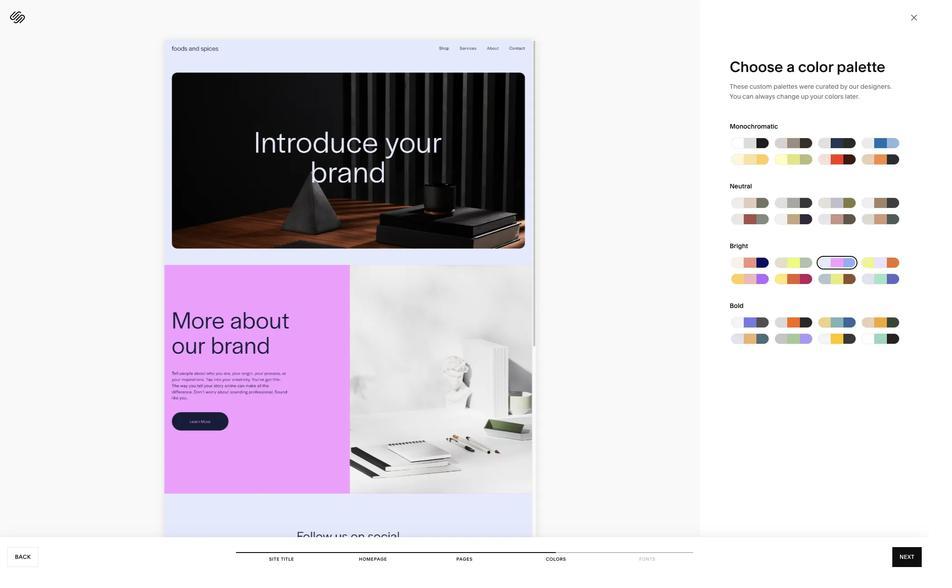 Task type: vqa. For each thing, say whether or not it's contained in the screenshot.
SITE. within the Global Text Styles Your global styles appear across your site.
no



Task type: locate. For each thing, give the bounding box(es) containing it.
these custom palettes were curated by our designers. you can always change up your colors later.
[[730, 82, 892, 101]]

neutral
[[730, 182, 752, 190]]

always
[[755, 92, 775, 101]]

custom
[[750, 82, 772, 91]]

change
[[777, 92, 799, 101]]

homepage
[[359, 557, 387, 562]]

next
[[900, 554, 915, 560]]

title
[[281, 557, 294, 562]]

palette
[[837, 58, 885, 76]]

a
[[787, 58, 795, 76]]

next button
[[892, 547, 922, 567]]

these
[[730, 82, 748, 91]]

bright
[[730, 242, 748, 250]]

pages
[[456, 557, 473, 562]]

site
[[269, 557, 280, 562]]

designers.
[[860, 82, 892, 91]]

site title
[[269, 557, 294, 562]]

curated
[[816, 82, 839, 91]]

colors
[[546, 557, 566, 562]]

by
[[840, 82, 847, 91]]

later.
[[845, 92, 859, 101]]



Task type: describe. For each thing, give the bounding box(es) containing it.
back
[[15, 554, 31, 560]]

monochromatic
[[730, 122, 778, 130]]

choose
[[730, 58, 783, 76]]

choose a color palette
[[730, 58, 885, 76]]

palettes
[[774, 82, 798, 91]]

color
[[798, 58, 833, 76]]

were
[[799, 82, 814, 91]]

fonts
[[639, 557, 656, 562]]

our
[[849, 82, 859, 91]]

can
[[742, 92, 753, 101]]

up
[[801, 92, 809, 101]]

you
[[730, 92, 741, 101]]

your
[[810, 92, 823, 101]]

back button
[[7, 547, 39, 567]]

bold
[[730, 302, 744, 310]]

colors
[[825, 92, 843, 101]]



